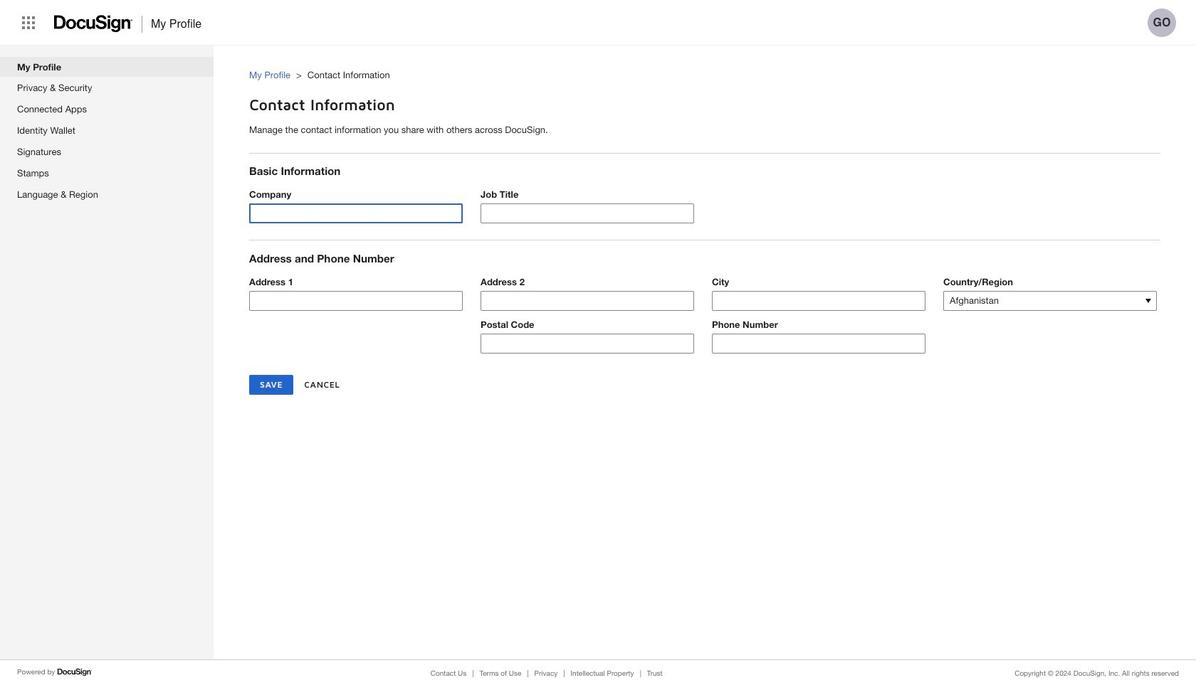 Task type: describe. For each thing, give the bounding box(es) containing it.
0 vertical spatial docusign image
[[54, 11, 133, 37]]



Task type: vqa. For each thing, say whether or not it's contained in the screenshot.
Default profile image element
no



Task type: locate. For each thing, give the bounding box(es) containing it.
None text field
[[481, 205, 694, 223], [713, 292, 925, 310], [481, 205, 694, 223], [713, 292, 925, 310]]

None text field
[[250, 205, 462, 223], [250, 292, 462, 310], [481, 292, 694, 310], [481, 335, 694, 353], [713, 335, 925, 353], [250, 205, 462, 223], [250, 292, 462, 310], [481, 292, 694, 310], [481, 335, 694, 353], [713, 335, 925, 353]]

breadcrumb region
[[249, 55, 1197, 85]]

1 vertical spatial docusign image
[[57, 667, 93, 679]]

docusign image
[[54, 11, 133, 37], [57, 667, 93, 679]]



